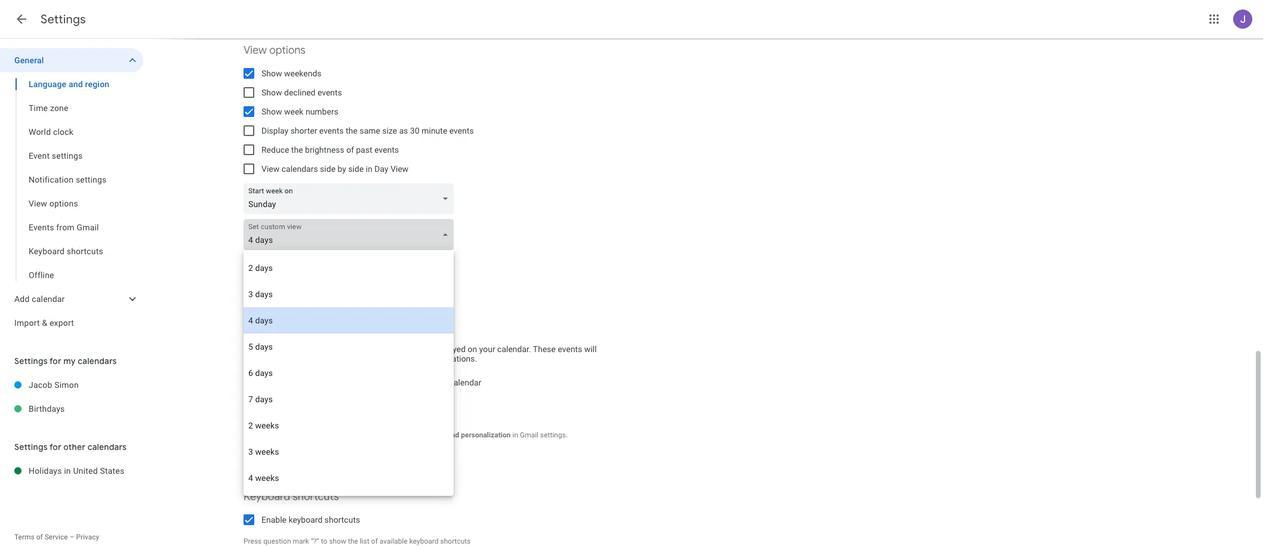 Task type: vqa. For each thing, say whether or not it's contained in the screenshot.
'05' at left
no



Task type: locate. For each thing, give the bounding box(es) containing it.
gmail
[[77, 223, 99, 232], [304, 327, 332, 340], [244, 345, 265, 354], [404, 378, 425, 388], [520, 431, 539, 439]]

0 horizontal spatial and
[[69, 79, 83, 89]]

and inside events from gmail gmail can automatically create events that can be displayed on your calendar. these events will help you keep track of things like flights and other reservations.
[[392, 354, 406, 364]]

1 vertical spatial for
[[50, 442, 61, 453]]

1 vertical spatial you
[[327, 431, 338, 439]]

side
[[320, 164, 336, 174], [348, 164, 364, 174]]

options up show weekends
[[269, 44, 306, 57]]

zone
[[50, 103, 68, 113]]

can right help
[[267, 345, 281, 354]]

on inside to get events from gmail, you must also turn on smart features and personalization in gmail settings. learn more
[[388, 431, 396, 439]]

calendars for settings for other calendars
[[88, 442, 127, 453]]

these
[[533, 345, 556, 354]]

view down reduce
[[262, 164, 280, 174]]

1 side from the left
[[320, 164, 336, 174]]

show down show weekends
[[262, 88, 282, 97]]

1 horizontal spatial side
[[348, 164, 364, 174]]

0 vertical spatial by
[[338, 164, 346, 174]]

can left be
[[404, 345, 417, 354]]

1 vertical spatial from
[[278, 327, 301, 340]]

1 horizontal spatial can
[[404, 345, 417, 354]]

1 vertical spatial settings
[[14, 356, 48, 367]]

1 vertical spatial keyboard
[[244, 490, 290, 504]]

united
[[73, 466, 98, 476]]

you inside to get events from gmail, you must also turn on smart features and personalization in gmail settings. learn more
[[327, 431, 338, 439]]

on
[[468, 345, 477, 354], [388, 431, 396, 439]]

in
[[366, 164, 373, 174], [427, 378, 434, 388], [513, 431, 518, 439], [64, 466, 71, 476]]

jacob simon tree item
[[0, 373, 143, 397]]

tree
[[0, 48, 143, 335]]

1 horizontal spatial options
[[269, 44, 306, 57]]

0 horizontal spatial options
[[49, 199, 78, 208]]

turn
[[373, 431, 386, 439]]

settings up jacob
[[14, 356, 48, 367]]

events right get
[[265, 431, 286, 439]]

calendars up states
[[88, 442, 127, 453]]

other
[[408, 354, 427, 364], [63, 442, 86, 453]]

privacy link
[[76, 533, 99, 542]]

show
[[262, 69, 282, 78], [262, 88, 282, 97], [262, 107, 282, 116], [262, 378, 282, 388]]

language
[[29, 79, 66, 89]]

keyboard shortcuts up enable
[[244, 490, 339, 504]]

you right help
[[261, 354, 275, 364]]

and
[[69, 79, 83, 89], [392, 354, 406, 364], [447, 431, 459, 439]]

calendar down reservations.
[[449, 378, 482, 388]]

you
[[261, 354, 275, 364], [327, 431, 338, 439]]

2 vertical spatial settings
[[14, 442, 48, 453]]

numbers
[[306, 107, 338, 116]]

automatically left create
[[283, 345, 333, 354]]

0 vertical spatial view options
[[244, 44, 306, 57]]

events up numbers
[[318, 88, 342, 97]]

automatically down things
[[311, 378, 361, 388]]

keyboard up "offline" at the left of the page
[[29, 247, 65, 256]]

by down the reduce the brightness of past events
[[338, 164, 346, 174]]

view
[[244, 44, 267, 57], [262, 164, 280, 174], [391, 164, 409, 174], [29, 199, 47, 208]]

events for events from gmail gmail can automatically create events that can be displayed on your calendar. these events will help you keep track of things like flights and other reservations.
[[244, 327, 276, 340]]

keyboard up mark
[[289, 515, 323, 525]]

0 horizontal spatial keyboard
[[29, 247, 65, 256]]

1 horizontal spatial and
[[392, 354, 406, 364]]

settings.
[[540, 431, 568, 439]]

view right day
[[391, 164, 409, 174]]

language and region
[[29, 79, 109, 89]]

import
[[14, 318, 40, 328]]

export
[[50, 318, 74, 328]]

terms
[[14, 533, 34, 542]]

1 vertical spatial calendar
[[449, 378, 482, 388]]

0 horizontal spatial keyboard
[[289, 515, 323, 525]]

2 vertical spatial from
[[288, 431, 303, 439]]

1 vertical spatial automatically
[[311, 378, 361, 388]]

calendar up &
[[32, 294, 65, 304]]

display shorter events the same size as 30 minute events
[[262, 126, 474, 136]]

0 horizontal spatial events
[[29, 223, 54, 232]]

0 vertical spatial calendar
[[32, 294, 65, 304]]

event
[[29, 151, 50, 161]]

for for other
[[50, 442, 61, 453]]

by
[[338, 164, 346, 174], [393, 378, 402, 388]]

birthdays link
[[29, 397, 143, 421]]

from inside events from gmail gmail can automatically create events that can be displayed on your calendar. these events will help you keep track of things like flights and other reservations.
[[278, 327, 301, 340]]

terms of service – privacy
[[14, 533, 99, 542]]

keyboard shortcuts down events from gmail
[[29, 247, 103, 256]]

2 can from the left
[[404, 345, 417, 354]]

2 horizontal spatial and
[[447, 431, 459, 439]]

settings right notification
[[76, 175, 107, 185]]

1 for from the top
[[50, 356, 61, 367]]

and right flights
[[392, 354, 406, 364]]

0 vertical spatial keyboard
[[29, 247, 65, 256]]

tree containing general
[[0, 48, 143, 335]]

from down notification settings
[[56, 223, 75, 232]]

1 vertical spatial settings
[[76, 175, 107, 185]]

0 horizontal spatial by
[[338, 164, 346, 174]]

list
[[360, 537, 370, 546]]

"?"
[[311, 537, 319, 546]]

in inside to get events from gmail, you must also turn on smart features and personalization in gmail settings. learn more
[[513, 431, 518, 439]]

my up jacob simon tree item
[[63, 356, 76, 367]]

smart
[[397, 431, 417, 439]]

shortcuts
[[67, 247, 103, 256], [293, 490, 339, 504], [325, 515, 360, 525], [440, 537, 471, 546]]

settings for settings for other calendars
[[14, 442, 48, 453]]

options
[[269, 44, 306, 57], [49, 199, 78, 208]]

event settings
[[29, 151, 83, 161]]

keyboard
[[289, 515, 323, 525], [409, 537, 439, 546]]

0 horizontal spatial side
[[320, 164, 336, 174]]

gmail inside to get events from gmail, you must also turn on smart features and personalization in gmail settings. learn more
[[520, 431, 539, 439]]

0 vertical spatial settings
[[41, 12, 86, 27]]

keyboard right available
[[409, 537, 439, 546]]

settings up holidays
[[14, 442, 48, 453]]

1 vertical spatial other
[[63, 442, 86, 453]]

side down the reduce the brightness of past events
[[320, 164, 336, 174]]

events up help
[[244, 327, 276, 340]]

show for show events automatically created by gmail in my calendar
[[262, 378, 282, 388]]

1 horizontal spatial by
[[393, 378, 402, 388]]

in right personalization
[[513, 431, 518, 439]]

1 vertical spatial view options
[[29, 199, 78, 208]]

view options up show weekends
[[244, 44, 306, 57]]

things
[[327, 354, 350, 364]]

show for show week numbers
[[262, 107, 282, 116]]

1 vertical spatial options
[[49, 199, 78, 208]]

events up "offline" at the left of the page
[[29, 223, 54, 232]]

settings heading
[[41, 12, 86, 27]]

from for events from gmail
[[56, 223, 75, 232]]

options up events from gmail
[[49, 199, 78, 208]]

0 horizontal spatial my
[[63, 356, 76, 367]]

past
[[356, 145, 372, 155]]

press
[[244, 537, 262, 546]]

2 vertical spatial and
[[447, 431, 459, 439]]

0 horizontal spatial can
[[267, 345, 281, 354]]

show left weekends
[[262, 69, 282, 78]]

calendars up jacob simon tree item
[[78, 356, 117, 367]]

flights
[[367, 354, 390, 364]]

1 horizontal spatial events
[[244, 327, 276, 340]]

clock
[[53, 127, 73, 137]]

show up display
[[262, 107, 282, 116]]

0 vertical spatial automatically
[[283, 345, 333, 354]]

other right that
[[408, 354, 427, 364]]

view options
[[244, 44, 306, 57], [29, 199, 78, 208]]

notification settings
[[29, 175, 107, 185]]

3 show from the top
[[262, 107, 282, 116]]

on left your
[[468, 345, 477, 354]]

settings up notification settings
[[52, 151, 83, 161]]

view calendars side by side in day view
[[262, 164, 409, 174]]

keyboard
[[29, 247, 65, 256], [244, 490, 290, 504]]

world
[[29, 127, 51, 137]]

the down shorter
[[291, 145, 303, 155]]

2 side from the left
[[348, 164, 364, 174]]

keep
[[277, 354, 294, 364]]

settings
[[41, 12, 86, 27], [14, 356, 48, 367], [14, 442, 48, 453]]

2 days option
[[244, 255, 454, 281]]

more
[[264, 439, 282, 449]]

1 horizontal spatial other
[[408, 354, 427, 364]]

events
[[318, 88, 342, 97], [319, 126, 344, 136], [450, 126, 474, 136], [375, 145, 399, 155], [360, 345, 385, 354], [558, 345, 582, 354], [284, 378, 309, 388], [265, 431, 286, 439]]

of inside events from gmail gmail can automatically create events that can be displayed on your calendar. these events will help you keep track of things like flights and other reservations.
[[317, 354, 325, 364]]

1 horizontal spatial my
[[436, 378, 447, 388]]

gmail up the track
[[304, 327, 332, 340]]

group
[[0, 72, 143, 287]]

features
[[419, 431, 446, 439]]

region
[[85, 79, 109, 89]]

4 show from the top
[[262, 378, 282, 388]]

my
[[63, 356, 76, 367], [436, 378, 447, 388]]

the left the same
[[346, 126, 358, 136]]

0 vertical spatial settings
[[52, 151, 83, 161]]

calendar.
[[497, 345, 531, 354]]

1 can from the left
[[267, 345, 281, 354]]

3 weeks option
[[244, 439, 454, 465]]

1 horizontal spatial on
[[468, 345, 477, 354]]

0 vertical spatial keyboard
[[289, 515, 323, 525]]

reduce the brightness of past events
[[262, 145, 399, 155]]

1 horizontal spatial keyboard
[[409, 537, 439, 546]]

events inside events from gmail gmail can automatically create events that can be displayed on your calendar. these events will help you keep track of things like flights and other reservations.
[[244, 327, 276, 340]]

2 vertical spatial the
[[348, 537, 358, 546]]

calendars down reduce
[[282, 164, 318, 174]]

1 show from the top
[[262, 69, 282, 78]]

world clock
[[29, 127, 73, 137]]

0 vertical spatial on
[[468, 345, 477, 354]]

my down reservations.
[[436, 378, 447, 388]]

reservations.
[[429, 354, 477, 364]]

mark
[[293, 537, 309, 546]]

0 horizontal spatial calendar
[[32, 294, 65, 304]]

calendars
[[282, 164, 318, 174], [78, 356, 117, 367], [88, 442, 127, 453]]

1 vertical spatial and
[[392, 354, 406, 364]]

1 horizontal spatial you
[[327, 431, 338, 439]]

0 vertical spatial from
[[56, 223, 75, 232]]

0 horizontal spatial view options
[[29, 199, 78, 208]]

0 horizontal spatial you
[[261, 354, 275, 364]]

settings for settings for my calendars
[[14, 356, 48, 367]]

gmail,
[[305, 431, 325, 439]]

1 vertical spatial on
[[388, 431, 396, 439]]

2 show from the top
[[262, 88, 282, 97]]

from left gmail,
[[288, 431, 303, 439]]

of
[[346, 145, 354, 155], [317, 354, 325, 364], [36, 533, 43, 542], [371, 537, 378, 546]]

jacob
[[29, 380, 52, 390]]

side down past
[[348, 164, 364, 174]]

settings
[[52, 151, 83, 161], [76, 175, 107, 185]]

0 vertical spatial options
[[269, 44, 306, 57]]

0 vertical spatial keyboard shortcuts
[[29, 247, 103, 256]]

None field
[[244, 183, 459, 214], [244, 219, 459, 250], [244, 183, 459, 214], [244, 219, 459, 250]]

from
[[56, 223, 75, 232], [278, 327, 301, 340], [288, 431, 303, 439]]

2 for from the top
[[50, 442, 61, 453]]

the left list
[[348, 537, 358, 546]]

for up jacob simon
[[50, 356, 61, 367]]

states
[[100, 466, 124, 476]]

0 vertical spatial other
[[408, 354, 427, 364]]

weekends
[[284, 69, 322, 78]]

add
[[14, 294, 30, 304]]

events up the reduce the brightness of past events
[[319, 126, 344, 136]]

by right created
[[393, 378, 402, 388]]

2 vertical spatial calendars
[[88, 442, 127, 453]]

on right turn
[[388, 431, 396, 439]]

events left that
[[360, 345, 385, 354]]

0 vertical spatial for
[[50, 356, 61, 367]]

calendar
[[32, 294, 65, 304], [449, 378, 482, 388]]

and left region
[[69, 79, 83, 89]]

events down size
[[375, 145, 399, 155]]

2 weeks option
[[244, 413, 454, 439]]

for up holidays
[[50, 442, 61, 453]]

1 vertical spatial calendars
[[78, 356, 117, 367]]

and right features at left
[[447, 431, 459, 439]]

other up 'holidays in united states'
[[63, 442, 86, 453]]

keyboard shortcuts
[[29, 247, 103, 256], [244, 490, 339, 504]]

keyboard up enable
[[244, 490, 290, 504]]

0 horizontal spatial keyboard shortcuts
[[29, 247, 103, 256]]

events for events from gmail
[[29, 223, 54, 232]]

1 horizontal spatial view options
[[244, 44, 306, 57]]

view down notification
[[29, 199, 47, 208]]

1 horizontal spatial keyboard shortcuts
[[244, 490, 339, 504]]

0 vertical spatial you
[[261, 354, 275, 364]]

gmail left settings.
[[520, 431, 539, 439]]

6 days option
[[244, 360, 454, 386]]

general
[[14, 56, 44, 65]]

on inside events from gmail gmail can automatically create events that can be displayed on your calendar. these events will help you keep track of things like flights and other reservations.
[[468, 345, 477, 354]]

created
[[363, 378, 391, 388]]

1 vertical spatial by
[[393, 378, 402, 388]]

settings right go back icon
[[41, 12, 86, 27]]

calendars for settings for my calendars
[[78, 356, 117, 367]]

group containing language and region
[[0, 72, 143, 287]]

and inside to get events from gmail, you must also turn on smart features and personalization in gmail settings. learn more
[[447, 431, 459, 439]]

0 horizontal spatial on
[[388, 431, 396, 439]]

show down keep at the bottom left of page
[[262, 378, 282, 388]]

0 vertical spatial events
[[29, 223, 54, 232]]

1 vertical spatial events
[[244, 327, 276, 340]]

1 horizontal spatial keyboard
[[244, 490, 290, 504]]

in left the united
[[64, 466, 71, 476]]

can
[[267, 345, 281, 354], [404, 345, 417, 354]]

you left the must
[[327, 431, 338, 439]]

of right the track
[[317, 354, 325, 364]]

available
[[380, 537, 408, 546]]

view options down notification
[[29, 199, 78, 208]]

set custom view list box
[[244, 250, 454, 496]]

birthdays tree item
[[0, 397, 143, 421]]

from up keep at the bottom left of page
[[278, 327, 301, 340]]



Task type: describe. For each thing, give the bounding box(es) containing it.
also
[[358, 431, 371, 439]]

in down reservations.
[[427, 378, 434, 388]]

gmail left keep at the bottom left of page
[[244, 345, 265, 354]]

holidays in united states link
[[29, 459, 143, 483]]

reduce
[[262, 145, 289, 155]]

show events automatically created by gmail in my calendar
[[262, 378, 482, 388]]

create
[[335, 345, 358, 354]]

in left day
[[366, 164, 373, 174]]

help
[[244, 354, 259, 364]]

view up show weekends
[[244, 44, 267, 57]]

5 days option
[[244, 334, 454, 360]]

holidays in united states
[[29, 466, 124, 476]]

general tree item
[[0, 48, 143, 72]]

declined
[[284, 88, 316, 97]]

display
[[262, 126, 289, 136]]

that
[[387, 345, 402, 354]]

terms of service link
[[14, 533, 68, 542]]

will
[[585, 345, 597, 354]]

1 vertical spatial keyboard
[[409, 537, 439, 546]]

show for show declined events
[[262, 88, 282, 97]]

like
[[352, 354, 365, 364]]

holidays
[[29, 466, 62, 476]]

1 vertical spatial the
[[291, 145, 303, 155]]

get
[[253, 431, 264, 439]]

must
[[340, 431, 356, 439]]

events from gmail
[[29, 223, 99, 232]]

show for show weekends
[[262, 69, 282, 78]]

events left will
[[558, 345, 582, 354]]

to get events from gmail, you must also turn on smart features and personalization in gmail settings. learn more
[[244, 431, 568, 449]]

privacy
[[76, 533, 99, 542]]

holidays in united states tree item
[[0, 459, 143, 483]]

0 horizontal spatial other
[[63, 442, 86, 453]]

jacob simon
[[29, 380, 79, 390]]

displayed
[[430, 345, 466, 354]]

&
[[42, 318, 47, 328]]

show declined events
[[262, 88, 342, 97]]

1 vertical spatial keyboard shortcuts
[[244, 490, 339, 504]]

enable keyboard shortcuts
[[262, 515, 360, 525]]

show week numbers
[[262, 107, 338, 116]]

notification
[[29, 175, 74, 185]]

3 days option
[[244, 281, 454, 308]]

your
[[479, 345, 495, 354]]

settings for notification settings
[[76, 175, 107, 185]]

offline
[[29, 270, 54, 280]]

of right list
[[371, 537, 378, 546]]

add calendar
[[14, 294, 65, 304]]

7 days option
[[244, 386, 454, 413]]

for for my
[[50, 356, 61, 367]]

size
[[382, 126, 397, 136]]

time
[[29, 103, 48, 113]]

brightness
[[305, 145, 344, 155]]

settings for other calendars
[[14, 442, 127, 453]]

learn
[[244, 439, 262, 449]]

personalization
[[461, 431, 511, 439]]

from inside to get events from gmail, you must also turn on smart features and personalization in gmail settings. learn more
[[288, 431, 303, 439]]

to
[[321, 537, 327, 546]]

day
[[375, 164, 389, 174]]

settings for settings
[[41, 12, 86, 27]]

shorter
[[291, 126, 317, 136]]

birthdays
[[29, 404, 65, 414]]

of left past
[[346, 145, 354, 155]]

other inside events from gmail gmail can automatically create events that can be displayed on your calendar. these events will help you keep track of things like flights and other reservations.
[[408, 354, 427, 364]]

1 vertical spatial my
[[436, 378, 447, 388]]

1 horizontal spatial calendar
[[449, 378, 482, 388]]

settings for event settings
[[52, 151, 83, 161]]

to
[[244, 431, 252, 439]]

minute
[[422, 126, 447, 136]]

0 vertical spatial calendars
[[282, 164, 318, 174]]

automatically inside events from gmail gmail can automatically create events that can be displayed on your calendar. these events will help you keep track of things like flights and other reservations.
[[283, 345, 333, 354]]

0 vertical spatial my
[[63, 356, 76, 367]]

events inside to get events from gmail, you must also turn on smart features and personalization in gmail settings. learn more
[[265, 431, 286, 439]]

time zone
[[29, 103, 68, 113]]

events down the track
[[284, 378, 309, 388]]

–
[[70, 533, 74, 542]]

same
[[360, 126, 380, 136]]

gmail down notification settings
[[77, 223, 99, 232]]

30
[[410, 126, 420, 136]]

events right minute
[[450, 126, 474, 136]]

in inside tree item
[[64, 466, 71, 476]]

0 vertical spatial and
[[69, 79, 83, 89]]

settings for my calendars tree
[[0, 373, 143, 421]]

events from gmail gmail can automatically create events that can be displayed on your calendar. these events will help you keep track of things like flights and other reservations.
[[244, 327, 597, 364]]

gmail down be
[[404, 378, 425, 388]]

0 vertical spatial the
[[346, 126, 358, 136]]

of right terms
[[36, 533, 43, 542]]

learn more link
[[244, 439, 282, 449]]

you inside events from gmail gmail can automatically create events that can be displayed on your calendar. these events will help you keep track of things like flights and other reservations.
[[261, 354, 275, 364]]

week
[[284, 107, 304, 116]]

show
[[329, 537, 346, 546]]

service
[[45, 533, 68, 542]]

import & export
[[14, 318, 74, 328]]

be
[[419, 345, 428, 354]]

from for events from gmail gmail can automatically create events that can be displayed on your calendar. these events will help you keep track of things like flights and other reservations.
[[278, 327, 301, 340]]

enable
[[262, 515, 287, 525]]

4 weeks option
[[244, 465, 454, 491]]

question
[[263, 537, 291, 546]]

go back image
[[14, 12, 29, 26]]

show weekends
[[262, 69, 322, 78]]

track
[[297, 354, 315, 364]]

as
[[399, 126, 408, 136]]

4 days option
[[244, 308, 454, 334]]



